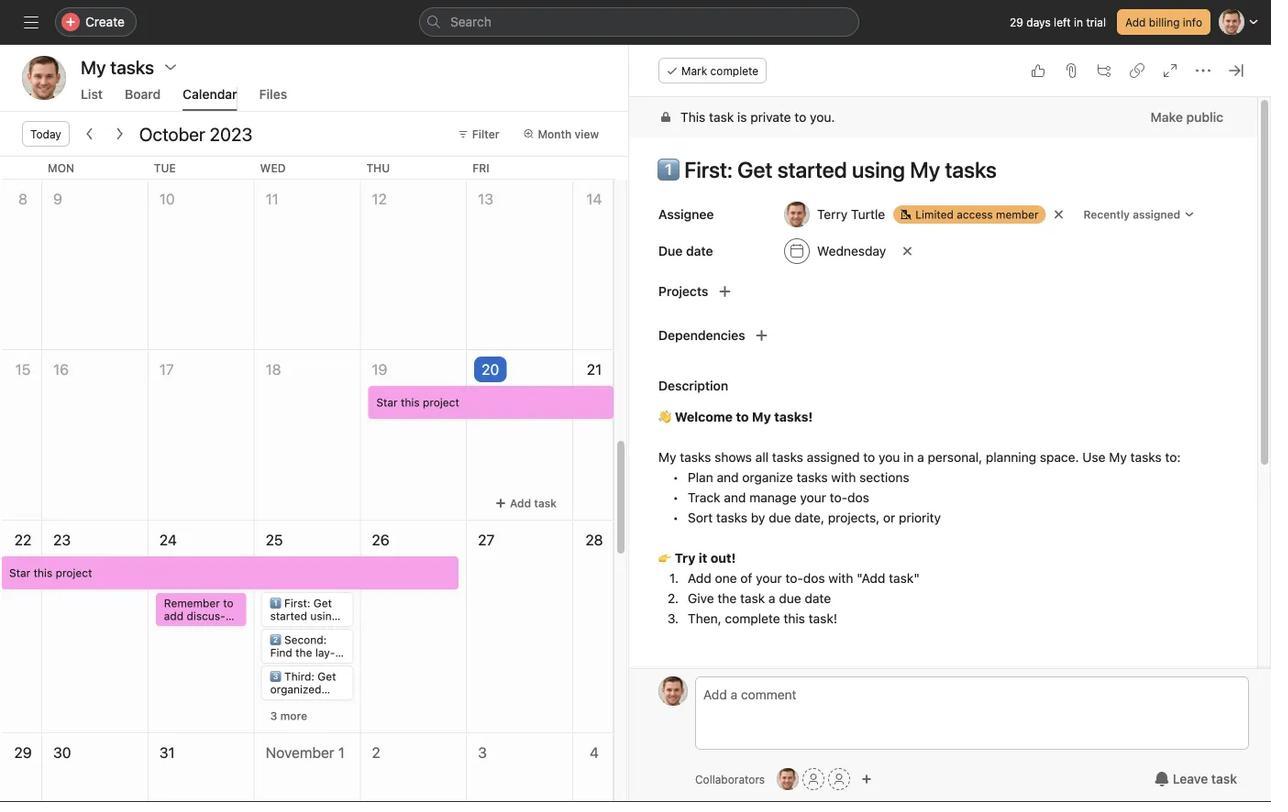 Task type: describe. For each thing, give the bounding box(es) containing it.
is
[[738, 110, 747, 125]]

clear due date image
[[902, 246, 913, 257]]

add for add billing info
[[1126, 16, 1146, 28]]

then,
[[688, 611, 722, 627]]

wednesday
[[817, 244, 886, 259]]

task for this
[[709, 110, 734, 125]]

20
[[482, 361, 499, 378]]

13
[[478, 190, 494, 208]]

view
[[575, 128, 599, 140]]

using
[[310, 610, 338, 623]]

1 vertical spatial and
[[724, 490, 746, 505]]

👉
[[659, 551, 672, 566]]

plan
[[688, 470, 713, 485]]

use
[[1083, 450, 1106, 465]]

tasks right all
[[772, 450, 804, 465]]

thu
[[366, 161, 390, 174]]

27
[[478, 532, 495, 549]]

your inside my tasks shows all tasks assigned to you in a personal, planning space. use my tasks to: plan and organize tasks with sections track and manage your to-dos sort tasks by due date, projects, or priority
[[800, 490, 827, 505]]

3 more
[[270, 710, 307, 723]]

recently assigned button
[[1076, 202, 1204, 228]]

get for organized
[[318, 671, 336, 683]]

add task
[[510, 497, 557, 510]]

terry
[[817, 207, 848, 222]]

29 for 29
[[14, 744, 32, 762]]

limited access member
[[916, 208, 1039, 221]]

16
[[53, 361, 69, 378]]

wednesday button
[[776, 235, 895, 268]]

organize
[[742, 470, 793, 485]]

task for add
[[534, 497, 557, 510]]

third:
[[284, 671, 315, 683]]

started
[[270, 610, 307, 623]]

0 vertical spatial in
[[1074, 16, 1083, 28]]

previous month image
[[82, 127, 97, 141]]

14
[[587, 190, 602, 208]]

17
[[159, 361, 174, 378]]

assignee
[[659, 207, 714, 222]]

add subtask image
[[1097, 63, 1112, 78]]

task inside 👉 try it out! add one of your to-dos with "add task" give the task a due date then, complete this task!
[[740, 591, 765, 606]]

my down 👋
[[659, 450, 677, 465]]

11
[[266, 190, 279, 208]]

0 vertical spatial to
[[795, 110, 807, 125]]

terry turtle
[[817, 207, 885, 222]]

info
[[1183, 16, 1203, 28]]

22
[[14, 532, 32, 549]]

24
[[159, 532, 177, 549]]

with inside 3️⃣ third: get organized with sections
[[270, 696, 292, 709]]

one
[[715, 571, 737, 586]]

this for 19
[[401, 396, 420, 409]]

add task button
[[487, 491, 565, 516]]

by
[[751, 511, 765, 526]]

manage
[[750, 490, 797, 505]]

add billing info
[[1126, 16, 1203, 28]]

today
[[30, 128, 61, 140]]

2023
[[210, 123, 253, 144]]

calendar link
[[183, 87, 237, 111]]

to- inside 👉 try it out! add one of your to-dos with "add task" give the task a due date then, complete this task!
[[786, 571, 804, 586]]

tasks up plan
[[680, 450, 711, 465]]

add inside 👉 try it out! add one of your to-dos with "add task" give the task a due date then, complete this task!
[[688, 571, 712, 586]]

with inside my tasks shows all tasks assigned to you in a personal, planning space. use my tasks to: plan and organize tasks with sections track and manage your to-dos sort tasks by due date, projects, or priority
[[832, 470, 856, 485]]

search
[[450, 14, 492, 29]]

left
[[1054, 16, 1071, 28]]

shows
[[715, 450, 752, 465]]

31
[[159, 744, 175, 762]]

1️⃣ first: get started using my tasks dialog
[[629, 45, 1272, 803]]

add to projects image
[[718, 284, 732, 299]]

show options image
[[163, 60, 178, 74]]

0 vertical spatial tt
[[35, 69, 53, 87]]

Task Name text field
[[646, 149, 1236, 191]]

create button
[[55, 7, 137, 37]]

star for 23
[[9, 567, 30, 580]]

leave
[[1173, 772, 1208, 787]]

1 vertical spatial to
[[736, 410, 749, 425]]

month
[[538, 128, 572, 140]]

first:
[[284, 597, 310, 610]]

mark complete
[[682, 64, 759, 77]]

sections inside 3️⃣ third: get organized with sections
[[295, 696, 339, 709]]

all
[[756, 450, 769, 465]]

29 days left in trial
[[1010, 16, 1106, 28]]

30
[[53, 744, 71, 762]]

days
[[1027, 16, 1051, 28]]

tasks!
[[774, 410, 813, 425]]

you
[[879, 450, 900, 465]]

12
[[372, 190, 387, 208]]

description document
[[639, 407, 1236, 690]]

my tasks shows all tasks assigned to you in a personal, planning space. use my tasks to: plan and organize tasks with sections track and manage your to-dos sort tasks by due date, projects, or priority
[[659, 450, 1181, 526]]

due inside 👉 try it out! add one of your to-dos with "add task" give the task a due date then, complete this task!
[[779, 591, 802, 606]]

due inside my tasks shows all tasks assigned to you in a personal, planning space. use my tasks to: plan and organize tasks with sections track and manage your to-dos sort tasks by due date, projects, or priority
[[769, 511, 791, 526]]

1️⃣
[[270, 597, 281, 610]]

full screen image
[[1163, 63, 1178, 78]]

dependencies
[[659, 328, 745, 343]]

1 vertical spatial tt
[[666, 685, 680, 698]]

29 for 29 days left in trial
[[1010, 16, 1024, 28]]

task"
[[889, 571, 920, 586]]

star this project for 23
[[9, 567, 92, 580]]

8
[[18, 190, 27, 208]]

this for 23
[[34, 567, 53, 580]]

filter
[[472, 128, 499, 140]]

star this project for 19
[[376, 396, 459, 409]]

november
[[266, 744, 334, 762]]

👋 welcome to my tasks!
[[659, 410, 813, 425]]

member
[[996, 208, 1039, 221]]

tasks up date,
[[797, 470, 828, 485]]

filter button
[[449, 121, 508, 147]]

3 for 3
[[478, 744, 487, 762]]

wed
[[260, 161, 286, 174]]

expand sidebar image
[[24, 15, 39, 29]]

search button
[[419, 7, 860, 37]]

trial
[[1087, 16, 1106, 28]]

2
[[372, 744, 380, 762]]

tasks left to:
[[1131, 450, 1162, 465]]

more actions for this task image
[[1196, 63, 1211, 78]]

fri
[[473, 161, 490, 174]]

date,
[[795, 511, 825, 526]]

today button
[[22, 121, 70, 147]]

collaborators
[[695, 773, 765, 786]]

you.
[[810, 110, 835, 125]]

turtle
[[851, 207, 885, 222]]

make public
[[1151, 110, 1224, 125]]

3 more button
[[262, 704, 316, 729]]

my right the use
[[1109, 450, 1127, 465]]

close details image
[[1229, 63, 1244, 78]]

this task is private to you.
[[681, 110, 835, 125]]

search list box
[[419, 7, 860, 37]]

"add
[[857, 571, 886, 586]]

mark complete button
[[659, 58, 767, 83]]

to inside my tasks shows all tasks assigned to you in a personal, planning space. use my tasks to: plan and organize tasks with sections track and manage your to-dos sort tasks by due date, projects, or priority
[[864, 450, 875, 465]]

board
[[125, 87, 161, 102]]

19
[[372, 361, 387, 378]]

access
[[957, 208, 993, 221]]

calendar
[[183, 87, 237, 102]]



Task type: locate. For each thing, give the bounding box(es) containing it.
1 horizontal spatial to
[[795, 110, 807, 125]]

2 vertical spatial tt button
[[777, 769, 799, 791]]

a right you
[[918, 450, 925, 465]]

1 vertical spatial get
[[318, 671, 336, 683]]

task for leave
[[1212, 772, 1238, 787]]

add inside button
[[510, 497, 531, 510]]

in inside my tasks shows all tasks assigned to you in a personal, planning space. use my tasks to: plan and organize tasks with sections track and manage your to-dos sort tasks by due date, projects, or priority
[[904, 450, 914, 465]]

0 horizontal spatial this
[[34, 567, 53, 580]]

1️⃣ first: get started using my tasks
[[270, 597, 338, 636]]

0 horizontal spatial tt
[[35, 69, 53, 87]]

to- inside my tasks shows all tasks assigned to you in a personal, planning space. use my tasks to: plan and organize tasks with sections track and manage your to-dos sort tasks by due date, projects, or priority
[[830, 490, 848, 505]]

0 horizontal spatial project
[[56, 567, 92, 580]]

next month image
[[112, 127, 126, 141]]

0 vertical spatial get
[[314, 597, 332, 610]]

to- up projects,
[[830, 490, 848, 505]]

2 horizontal spatial add
[[1126, 16, 1146, 28]]

my
[[752, 410, 771, 425], [659, 450, 677, 465], [1109, 450, 1127, 465], [270, 623, 286, 636]]

2 vertical spatial to
[[864, 450, 875, 465]]

board link
[[125, 87, 161, 111]]

public
[[1187, 110, 1224, 125]]

add or remove collaborators image
[[862, 774, 873, 785]]

assigned inside recently assigned popup button
[[1133, 208, 1181, 221]]

3️⃣ third: get organized with sections
[[270, 671, 339, 709]]

remove assignee image
[[1054, 209, 1065, 220]]

0 vertical spatial this
[[401, 396, 420, 409]]

month view
[[538, 128, 599, 140]]

2 vertical spatial add
[[688, 571, 712, 586]]

1 horizontal spatial to-
[[830, 490, 848, 505]]

1 vertical spatial your
[[756, 571, 782, 586]]

to left you.
[[795, 110, 807, 125]]

sections up more
[[295, 696, 339, 709]]

with up projects,
[[832, 470, 856, 485]]

0 vertical spatial your
[[800, 490, 827, 505]]

dos inside 👉 try it out! add one of your to-dos with "add task" give the task a due date then, complete this task!
[[803, 571, 825, 586]]

0 vertical spatial to-
[[830, 490, 848, 505]]

list link
[[81, 87, 103, 111]]

make
[[1151, 110, 1183, 125]]

this
[[681, 110, 706, 125]]

25
[[266, 532, 283, 549]]

dos inside my tasks shows all tasks assigned to you in a personal, planning space. use my tasks to: plan and organize tasks with sections track and manage your to-dos sort tasks by due date, projects, or priority
[[848, 490, 870, 505]]

this inside 👉 try it out! add one of your to-dos with "add task" give the task a due date then, complete this task!
[[784, 611, 805, 627]]

add dependencies image
[[755, 328, 769, 343]]

2 horizontal spatial tt
[[781, 773, 795, 786]]

1 horizontal spatial sections
[[860, 470, 910, 485]]

0 horizontal spatial tt button
[[22, 56, 66, 100]]

0 horizontal spatial 29
[[14, 744, 32, 762]]

1 vertical spatial complete
[[725, 611, 780, 627]]

1 horizontal spatial a
[[918, 450, 925, 465]]

and
[[717, 470, 739, 485], [724, 490, 746, 505]]

👉 try it out! add one of your to-dos with "add task" give the task a due date then, complete this task!
[[659, 551, 920, 627]]

november 1
[[266, 744, 345, 762]]

add inside button
[[1126, 16, 1146, 28]]

with inside 👉 try it out! add one of your to-dos with "add task" give the task a due date then, complete this task!
[[829, 571, 854, 586]]

description
[[659, 378, 729, 394]]

to
[[795, 110, 807, 125], [736, 410, 749, 425], [864, 450, 875, 465]]

1 vertical spatial to-
[[786, 571, 804, 586]]

0 vertical spatial and
[[717, 470, 739, 485]]

tasks down first:
[[289, 623, 316, 636]]

1 vertical spatial with
[[829, 571, 854, 586]]

more
[[280, 710, 307, 723]]

1 vertical spatial a
[[769, 591, 776, 606]]

in
[[1074, 16, 1083, 28], [904, 450, 914, 465]]

mark
[[682, 64, 707, 77]]

1 vertical spatial dos
[[803, 571, 825, 586]]

billing
[[1149, 16, 1180, 28]]

with left "add
[[829, 571, 854, 586]]

1 vertical spatial 29
[[14, 744, 32, 762]]

star for 19
[[376, 396, 398, 409]]

2 horizontal spatial this
[[784, 611, 805, 627]]

sort
[[688, 511, 713, 526]]

1 vertical spatial star
[[9, 567, 30, 580]]

0 vertical spatial add
[[1126, 16, 1146, 28]]

main content containing this task is private to you.
[[629, 97, 1258, 803]]

star
[[376, 396, 398, 409], [9, 567, 30, 580]]

it
[[699, 551, 708, 566]]

due left date
[[779, 591, 802, 606]]

29 left 30 at the bottom left of page
[[14, 744, 32, 762]]

a right "the"
[[769, 591, 776, 606]]

dos up date
[[803, 571, 825, 586]]

complete down "the"
[[725, 611, 780, 627]]

0 vertical spatial dos
[[848, 490, 870, 505]]

to right welcome
[[736, 410, 749, 425]]

1 horizontal spatial your
[[800, 490, 827, 505]]

of
[[741, 571, 753, 586]]

to left you
[[864, 450, 875, 465]]

out!
[[711, 551, 736, 566]]

2 vertical spatial with
[[270, 696, 292, 709]]

0 horizontal spatial star this project
[[9, 567, 92, 580]]

0 horizontal spatial to
[[736, 410, 749, 425]]

or
[[883, 511, 896, 526]]

your right of
[[756, 571, 782, 586]]

2 horizontal spatial tt button
[[777, 769, 799, 791]]

your inside 👉 try it out! add one of your to-dos with "add task" give the task a due date then, complete this task!
[[756, 571, 782, 586]]

1 horizontal spatial star this project
[[376, 396, 459, 409]]

1 horizontal spatial 29
[[1010, 16, 1024, 28]]

try
[[675, 551, 696, 566]]

9
[[53, 190, 62, 208]]

0 vertical spatial 29
[[1010, 16, 1024, 28]]

2 vertical spatial this
[[784, 611, 805, 627]]

0 horizontal spatial assigned
[[807, 450, 860, 465]]

1 horizontal spatial dos
[[848, 490, 870, 505]]

mon
[[48, 161, 74, 174]]

project for 19
[[423, 396, 459, 409]]

23
[[53, 532, 71, 549]]

recently assigned
[[1084, 208, 1181, 221]]

with
[[832, 470, 856, 485], [829, 571, 854, 586], [270, 696, 292, 709]]

1 vertical spatial add
[[510, 497, 531, 510]]

complete inside 👉 try it out! add one of your to-dos with "add task" give the task a due date then, complete this task!
[[725, 611, 780, 627]]

0 likes. click to like this task image
[[1031, 63, 1046, 78]]

assigned inside my tasks shows all tasks assigned to you in a personal, planning space. use my tasks to: plan and organize tasks with sections track and manage your to-dos sort tasks by due date, projects, or priority
[[807, 450, 860, 465]]

in right you
[[904, 450, 914, 465]]

priority
[[899, 511, 941, 526]]

0 vertical spatial due
[[769, 511, 791, 526]]

29 left days
[[1010, 16, 1024, 28]]

and down "shows"
[[717, 470, 739, 485]]

dos
[[848, 490, 870, 505], [803, 571, 825, 586]]

0 vertical spatial complete
[[711, 64, 759, 77]]

0 horizontal spatial 3
[[270, 710, 277, 723]]

get inside 1️⃣ first: get started using my tasks
[[314, 597, 332, 610]]

star down 19
[[376, 396, 398, 409]]

private
[[751, 110, 791, 125]]

your up date,
[[800, 490, 827, 505]]

limited
[[916, 208, 954, 221]]

my inside 1️⃣ first: get started using my tasks
[[270, 623, 286, 636]]

to- right of
[[786, 571, 804, 586]]

0 horizontal spatial star
[[9, 567, 30, 580]]

3 for 3 more
[[270, 710, 277, 723]]

1 horizontal spatial project
[[423, 396, 459, 409]]

0 horizontal spatial dos
[[803, 571, 825, 586]]

my left tasks!
[[752, 410, 771, 425]]

sections inside my tasks shows all tasks assigned to you in a personal, planning space. use my tasks to: plan and organize tasks with sections track and manage your to-dos sort tasks by due date, projects, or priority
[[860, 470, 910, 485]]

0 vertical spatial assigned
[[1133, 208, 1181, 221]]

main content inside 1️⃣ first: get started using my tasks dialog
[[629, 97, 1258, 803]]

18
[[266, 361, 281, 378]]

assigned right recently
[[1133, 208, 1181, 221]]

leave task button
[[1143, 763, 1249, 796]]

dos up projects,
[[848, 490, 870, 505]]

list
[[81, 87, 103, 102]]

0 vertical spatial 3
[[270, 710, 277, 723]]

tue
[[154, 161, 176, 174]]

tt button left list
[[22, 56, 66, 100]]

1 vertical spatial in
[[904, 450, 914, 465]]

copy task link image
[[1130, 63, 1145, 78]]

1
[[338, 744, 345, 762]]

0 vertical spatial star this project
[[376, 396, 459, 409]]

1 horizontal spatial tt
[[666, 685, 680, 698]]

1 horizontal spatial star
[[376, 396, 398, 409]]

october
[[139, 123, 205, 144]]

project for 23
[[56, 567, 92, 580]]

get right first:
[[314, 597, 332, 610]]

1 horizontal spatial assigned
[[1133, 208, 1181, 221]]

28
[[586, 532, 603, 549]]

personal,
[[928, 450, 983, 465]]

1 vertical spatial this
[[34, 567, 53, 580]]

1 vertical spatial due
[[779, 591, 802, 606]]

1 vertical spatial star this project
[[9, 567, 92, 580]]

1 horizontal spatial 3
[[478, 744, 487, 762]]

15
[[15, 361, 31, 378]]

get inside 3️⃣ third: get organized with sections
[[318, 671, 336, 683]]

0 horizontal spatial a
[[769, 591, 776, 606]]

get right third:
[[318, 671, 336, 683]]

due date
[[659, 244, 713, 259]]

0 horizontal spatial your
[[756, 571, 782, 586]]

star this project
[[376, 396, 459, 409], [9, 567, 92, 580]]

leave task
[[1173, 772, 1238, 787]]

month view button
[[515, 121, 607, 147]]

0 vertical spatial sections
[[860, 470, 910, 485]]

3
[[270, 710, 277, 723], [478, 744, 487, 762]]

projects
[[659, 284, 709, 299]]

task!
[[809, 611, 838, 627]]

a
[[918, 450, 925, 465], [769, 591, 776, 606]]

get for started
[[314, 597, 332, 610]]

my tasks
[[81, 56, 154, 78]]

0 horizontal spatial in
[[904, 450, 914, 465]]

main content
[[629, 97, 1258, 803]]

complete inside mark complete button
[[711, 64, 759, 77]]

3 inside button
[[270, 710, 277, 723]]

tt button right collaborators
[[777, 769, 799, 791]]

10
[[159, 190, 175, 208]]

0 horizontal spatial sections
[[295, 696, 339, 709]]

my down 1️⃣
[[270, 623, 286, 636]]

tasks left the by
[[716, 511, 748, 526]]

1 vertical spatial 3
[[478, 744, 487, 762]]

0 horizontal spatial add
[[510, 497, 531, 510]]

1 horizontal spatial add
[[688, 571, 712, 586]]

2 horizontal spatial to
[[864, 450, 875, 465]]

in right left at the right top of the page
[[1074, 16, 1083, 28]]

tt button down 'then,'
[[659, 677, 688, 706]]

star this project down 19
[[376, 396, 459, 409]]

1 vertical spatial project
[[56, 567, 92, 580]]

1 vertical spatial assigned
[[807, 450, 860, 465]]

sections down you
[[860, 470, 910, 485]]

2 vertical spatial tt
[[781, 773, 795, 786]]

add for add task
[[510, 497, 531, 510]]

0 horizontal spatial to-
[[786, 571, 804, 586]]

attachments: add a file to this task, 1️⃣ first: get started using my tasks image
[[1064, 63, 1079, 78]]

files link
[[259, 87, 287, 111]]

tasks inside 1️⃣ first: get started using my tasks
[[289, 623, 316, 636]]

with up 3 more
[[270, 696, 292, 709]]

space.
[[1040, 450, 1079, 465]]

1 vertical spatial sections
[[295, 696, 339, 709]]

0 vertical spatial star
[[376, 396, 398, 409]]

this
[[401, 396, 420, 409], [34, 567, 53, 580], [784, 611, 805, 627]]

1 vertical spatial tt button
[[659, 677, 688, 706]]

0 vertical spatial a
[[918, 450, 925, 465]]

due down manage
[[769, 511, 791, 526]]

and right track
[[724, 490, 746, 505]]

0 vertical spatial tt button
[[22, 56, 66, 100]]

0 vertical spatial project
[[423, 396, 459, 409]]

star this project down 23
[[9, 567, 92, 580]]

files
[[259, 87, 287, 102]]

give
[[688, 591, 714, 606]]

get
[[314, 597, 332, 610], [318, 671, 336, 683]]

a inside my tasks shows all tasks assigned to you in a personal, planning space. use my tasks to: plan and organize tasks with sections track and manage your to-dos sort tasks by due date, projects, or priority
[[918, 450, 925, 465]]

a inside 👉 try it out! add one of your to-dos with "add task" give the task a due date then, complete this task!
[[769, 591, 776, 606]]

1 horizontal spatial in
[[1074, 16, 1083, 28]]

make public button
[[1139, 101, 1236, 134]]

1 horizontal spatial this
[[401, 396, 420, 409]]

assigned left you
[[807, 450, 860, 465]]

0 vertical spatial with
[[832, 470, 856, 485]]

1 horizontal spatial tt button
[[659, 677, 688, 706]]

star down the 22
[[9, 567, 30, 580]]

complete right mark
[[711, 64, 759, 77]]



Task type: vqa. For each thing, say whether or not it's contained in the screenshot.
the top Oct
no



